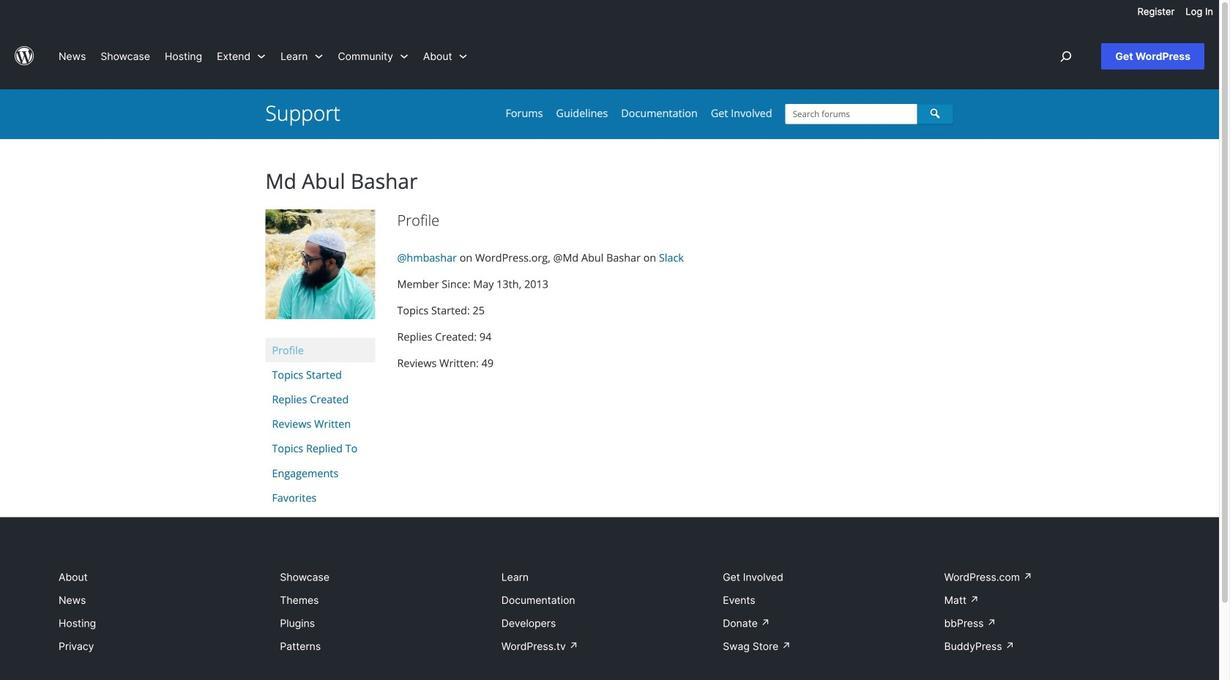 Task type: describe. For each thing, give the bounding box(es) containing it.
Search forums search field
[[785, 104, 917, 124]]



Task type: vqa. For each thing, say whether or not it's contained in the screenshot.
SEARCH FORUMS search box
yes



Task type: locate. For each thing, give the bounding box(es) containing it.
md abul bashar image
[[265, 210, 375, 319]]

toolbar navigation
[[1133, 0, 1219, 23]]

None search field
[[785, 104, 954, 125]]

menu
[[1133, 0, 1219, 23]]

footer element
[[59, 568, 1161, 657]]



